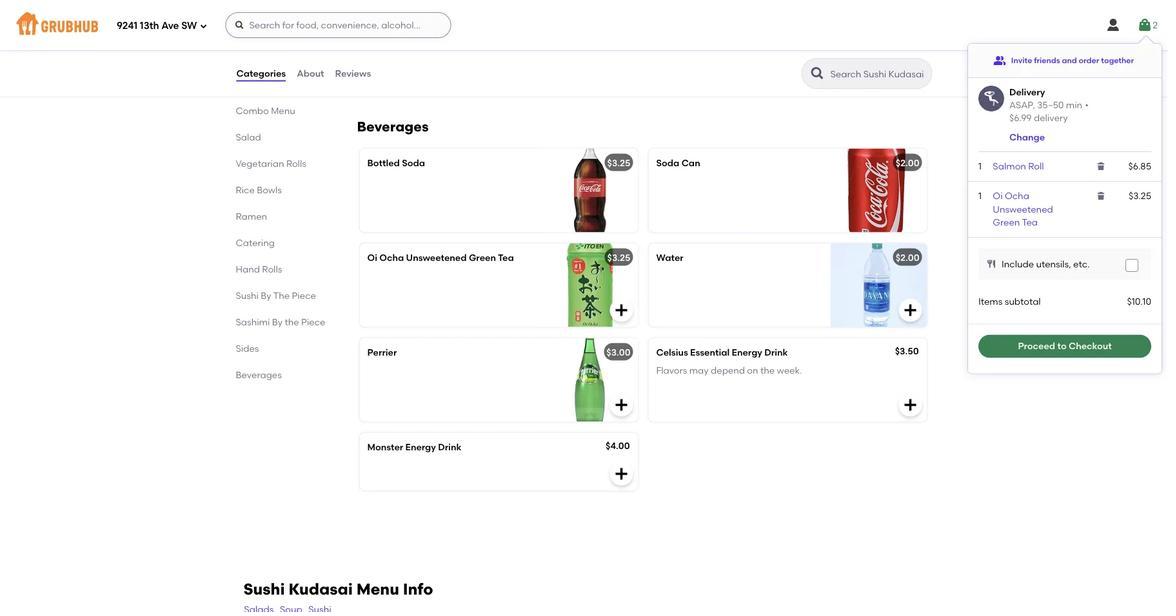 Task type: locate. For each thing, give the bounding box(es) containing it.
friends
[[1034, 56, 1060, 65]]

svg image
[[1106, 17, 1121, 33], [903, 67, 918, 82], [1096, 161, 1106, 172], [1096, 191, 1106, 201], [614, 303, 629, 318], [903, 303, 918, 318], [903, 398, 918, 413], [614, 467, 629, 482]]

0 vertical spatial $3.25
[[607, 157, 631, 168]]

salmon roll link
[[993, 161, 1044, 172]]

0 vertical spatial ocha
[[1005, 191, 1029, 202]]

include
[[1002, 259, 1034, 270]]

1 vertical spatial unsweetened
[[406, 252, 467, 263]]

best sellers
[[236, 26, 286, 37]]

2
[[1153, 20, 1158, 31]]

drink
[[765, 347, 788, 358], [438, 442, 461, 453]]

tea inside oi ocha unsweetened green tea
[[1022, 217, 1038, 228]]

subtotal
[[1005, 296, 1041, 307]]

1 horizontal spatial energy
[[732, 347, 762, 358]]

kudasai
[[289, 580, 353, 599]]

1 horizontal spatial unsweetened
[[993, 204, 1053, 215]]

delivery icon image
[[979, 86, 1004, 112]]

piece down the sushi by the piece tab
[[301, 317, 325, 328]]

0 vertical spatial sushi
[[236, 52, 259, 63]]

0 vertical spatial 1
[[979, 161, 982, 172]]

sides
[[236, 343, 259, 354]]

rolls
[[261, 52, 281, 63], [270, 79, 290, 90], [286, 158, 306, 169], [262, 264, 282, 275]]

1 vertical spatial $2.00
[[896, 252, 920, 263]]

tooltip
[[968, 36, 1162, 374]]

0 horizontal spatial soda
[[402, 157, 425, 168]]

1 horizontal spatial drink
[[765, 347, 788, 358]]

1 soda from the left
[[402, 157, 425, 168]]

0 vertical spatial beverages
[[357, 118, 429, 135]]

beverages
[[357, 118, 429, 135], [236, 370, 282, 381]]

the
[[285, 317, 299, 328], [761, 365, 775, 376]]

0 horizontal spatial the
[[285, 317, 299, 328]]

rolls right hand
[[262, 264, 282, 275]]

0 horizontal spatial green
[[469, 252, 496, 263]]

1 vertical spatial oi ocha unsweetened green tea
[[367, 252, 514, 263]]

0 horizontal spatial drink
[[438, 442, 461, 453]]

0 horizontal spatial oi ocha unsweetened green tea
[[367, 252, 514, 263]]

sushi up the 'categories'
[[236, 52, 259, 63]]

oi ocha unsweetened green tea
[[993, 191, 1053, 228], [367, 252, 514, 263]]

oi ocha unsweetened green tea image
[[542, 243, 638, 327]]

0 vertical spatial oi
[[993, 191, 1003, 202]]

2 vertical spatial $3.25
[[607, 252, 631, 263]]

drink right monster
[[438, 442, 461, 453]]

1 vertical spatial 1
[[979, 191, 982, 202]]

rice right the steamed
[[410, 16, 429, 27]]

salad
[[236, 132, 261, 143]]

$3.25 left soda can
[[607, 157, 631, 168]]

1 vertical spatial green
[[469, 252, 496, 263]]

by inside "tab"
[[272, 317, 283, 328]]

0 horizontal spatial rice
[[236, 185, 255, 196]]

drink up week. in the right of the page
[[765, 347, 788, 358]]

menu inside "tab"
[[271, 105, 295, 116]]

0 horizontal spatial energy
[[405, 442, 436, 453]]

1 horizontal spatial menu
[[357, 580, 399, 599]]

$2.00 for water
[[896, 252, 920, 263]]

main navigation navigation
[[0, 0, 1168, 50]]

delivery asap, 35–50 min • $6.99 delivery
[[1010, 86, 1089, 123]]

rolls down the 'categories'
[[270, 79, 290, 90]]

sushi left kudasai
[[244, 580, 285, 599]]

roll
[[1028, 161, 1044, 172]]

the down the at the top left of the page
[[285, 317, 299, 328]]

1 vertical spatial beverages
[[236, 370, 282, 381]]

piece inside tab
[[292, 291, 316, 301]]

$4.00
[[606, 440, 630, 451]]

bottled soda
[[367, 157, 425, 168]]

proceed to checkout button
[[979, 335, 1151, 358]]

soda right bottled
[[402, 157, 425, 168]]

0 vertical spatial oi ocha unsweetened green tea
[[993, 191, 1053, 228]]

the
[[273, 291, 290, 301]]

tooltip containing delivery
[[968, 36, 1162, 374]]

energy
[[732, 347, 762, 358], [405, 442, 436, 453]]

1 vertical spatial sushi
[[236, 291, 259, 301]]

1 horizontal spatial by
[[272, 317, 283, 328]]

2 $2.00 from the top
[[896, 252, 920, 263]]

1 vertical spatial energy
[[405, 442, 436, 453]]

piece
[[292, 291, 316, 301], [301, 317, 325, 328]]

by inside tab
[[261, 291, 271, 301]]

rolls inside tab
[[261, 52, 281, 63]]

rolls up rice bowls tab
[[286, 158, 306, 169]]

flavors
[[656, 365, 687, 376]]

1
[[979, 161, 982, 172], [979, 191, 982, 202]]

energy up on
[[732, 347, 762, 358]]

0 vertical spatial piece
[[292, 291, 316, 301]]

2 vertical spatial sushi
[[244, 580, 285, 599]]

menu left info
[[357, 580, 399, 599]]

rice bowls tab
[[236, 183, 326, 197]]

soda left can
[[656, 157, 679, 168]]

$3.25
[[607, 157, 631, 168], [1129, 191, 1151, 202], [607, 252, 631, 263]]

Search for food, convenience, alcohol... search field
[[225, 12, 451, 38]]

invite friends and order together
[[1011, 56, 1134, 65]]

1 vertical spatial drink
[[438, 442, 461, 453]]

vegetarian rolls
[[236, 158, 306, 169]]

piece inside "tab"
[[301, 317, 325, 328]]

1 horizontal spatial the
[[761, 365, 775, 376]]

beverages tab
[[236, 369, 326, 382]]

svg image
[[1137, 17, 1153, 33], [234, 20, 245, 30], [200, 22, 207, 30], [986, 259, 997, 269], [614, 398, 629, 413]]

reviews
[[335, 68, 371, 79]]

by left the at the top left of the page
[[261, 291, 271, 301]]

menu
[[271, 105, 295, 116], [357, 580, 399, 599]]

about
[[297, 68, 324, 79]]

1 left salmon
[[979, 161, 982, 172]]

1 vertical spatial piece
[[301, 317, 325, 328]]

steamed rice
[[367, 16, 429, 27]]

by for the
[[272, 317, 283, 328]]

0 horizontal spatial by
[[261, 291, 271, 301]]

1 horizontal spatial ocha
[[1005, 191, 1029, 202]]

0 vertical spatial tea
[[1022, 217, 1038, 228]]

2 1 from the top
[[979, 191, 982, 202]]

0 horizontal spatial unsweetened
[[406, 252, 467, 263]]

35–50
[[1037, 99, 1064, 110]]

1 horizontal spatial rice
[[410, 16, 429, 27]]

ocha
[[1005, 191, 1029, 202], [380, 252, 404, 263]]

week.
[[777, 365, 802, 376]]

rolls for vegetarian rolls
[[286, 158, 306, 169]]

tea
[[1022, 217, 1038, 228], [498, 252, 514, 263]]

1 1 from the top
[[979, 161, 982, 172]]

rice
[[410, 16, 429, 27], [236, 185, 255, 196]]

1 horizontal spatial oi
[[993, 191, 1003, 202]]

1 vertical spatial by
[[272, 317, 283, 328]]

0 vertical spatial by
[[261, 291, 271, 301]]

piece right the at the top left of the page
[[292, 291, 316, 301]]

sushi by the piece tab
[[236, 289, 326, 303]]

$3.00
[[607, 347, 631, 358]]

sushi down hand
[[236, 291, 259, 301]]

menu down the special rolls tab
[[271, 105, 295, 116]]

1 horizontal spatial tea
[[1022, 217, 1038, 228]]

1 vertical spatial ocha
[[380, 252, 404, 263]]

energy right monster
[[405, 442, 436, 453]]

catering tab
[[236, 236, 326, 250]]

0 vertical spatial rice
[[410, 16, 429, 27]]

rolls for sushi rolls
[[261, 52, 281, 63]]

0 vertical spatial menu
[[271, 105, 295, 116]]

can
[[682, 157, 700, 168]]

the right on
[[761, 365, 775, 376]]

0 vertical spatial drink
[[765, 347, 788, 358]]

0 horizontal spatial menu
[[271, 105, 295, 116]]

1 $2.00 from the top
[[896, 157, 920, 168]]

rolls up the 'categories'
[[261, 52, 281, 63]]

sw
[[181, 20, 197, 32]]

special
[[236, 79, 268, 90]]

0 vertical spatial energy
[[732, 347, 762, 358]]

oi
[[993, 191, 1003, 202], [367, 252, 377, 263]]

green
[[993, 217, 1020, 228], [469, 252, 496, 263]]

sushi inside sushi rolls tab
[[236, 52, 259, 63]]

water image
[[831, 243, 927, 327]]

1 vertical spatial rice
[[236, 185, 255, 196]]

0 vertical spatial the
[[285, 317, 299, 328]]

ocha inside oi ocha unsweetened green tea
[[1005, 191, 1029, 202]]

0 vertical spatial unsweetened
[[993, 204, 1053, 215]]

1 horizontal spatial green
[[993, 217, 1020, 228]]

1 vertical spatial $3.25
[[1129, 191, 1151, 202]]

unsweetened
[[993, 204, 1053, 215], [406, 252, 467, 263]]

$3.25 down '$6.85'
[[1129, 191, 1151, 202]]

1 vertical spatial the
[[761, 365, 775, 376]]

search icon image
[[810, 66, 825, 81]]

piece for sashimi by the piece
[[301, 317, 325, 328]]

0 horizontal spatial beverages
[[236, 370, 282, 381]]

1 vertical spatial tea
[[498, 252, 514, 263]]

0 vertical spatial green
[[993, 217, 1020, 228]]

best sellers tab
[[236, 25, 326, 38]]

beverages down the sides
[[236, 370, 282, 381]]

1 horizontal spatial soda
[[656, 157, 679, 168]]

0 vertical spatial $2.00
[[896, 157, 920, 168]]

svg image inside 2 button
[[1137, 17, 1153, 33]]

$3.25 left the water
[[607, 252, 631, 263]]

beverages up bottled soda
[[357, 118, 429, 135]]

sushi for sushi rolls
[[236, 52, 259, 63]]

sushi inside tab
[[236, 291, 259, 301]]

$2.00
[[896, 157, 920, 168], [896, 252, 920, 263]]

rice inside rice bowls tab
[[236, 185, 255, 196]]

by
[[261, 291, 271, 301], [272, 317, 283, 328]]

sushi
[[236, 52, 259, 63], [236, 291, 259, 301], [244, 580, 285, 599]]

1 left oi ocha unsweetened green tea link
[[979, 191, 982, 202]]

sushi for sushi by the piece
[[236, 291, 259, 301]]

by right sashimi
[[272, 317, 283, 328]]

bottled
[[367, 157, 400, 168]]

1 vertical spatial oi
[[367, 252, 377, 263]]

2 soda from the left
[[656, 157, 679, 168]]

rice bowls
[[236, 185, 282, 196]]

rice left bowls
[[236, 185, 255, 196]]



Task type: vqa. For each thing, say whether or not it's contained in the screenshot.
$9.50
no



Task type: describe. For each thing, give the bounding box(es) containing it.
celsius
[[656, 347, 688, 358]]

beverages inside tab
[[236, 370, 282, 381]]

checkout
[[1069, 341, 1112, 352]]

rolls for special rolls
[[270, 79, 290, 90]]

perrier image
[[542, 338, 638, 422]]

$6.99
[[1010, 112, 1032, 123]]

sushi by the piece
[[236, 291, 316, 301]]

$3.50
[[895, 346, 919, 357]]

9241
[[117, 20, 138, 32]]

Search Sushi Kudasai search field
[[829, 68, 928, 80]]

vegetarian
[[236, 158, 284, 169]]

ramen tab
[[236, 210, 326, 223]]

combo menu tab
[[236, 104, 326, 118]]

delivery
[[1034, 112, 1068, 123]]

combo
[[236, 105, 269, 116]]

people icon image
[[993, 54, 1006, 67]]

1 for salmon
[[979, 161, 982, 172]]

order
[[1079, 56, 1099, 65]]

1 for oi
[[979, 191, 982, 202]]

1 horizontal spatial beverages
[[357, 118, 429, 135]]

essential
[[690, 347, 730, 358]]

svg image inside the main navigation navigation
[[1106, 17, 1121, 33]]

hand rolls
[[236, 264, 282, 275]]

proceed to checkout
[[1018, 341, 1112, 352]]

sushi rolls tab
[[236, 51, 326, 65]]

vegetarian rolls tab
[[236, 157, 326, 171]]

steamed rice button
[[360, 7, 638, 91]]

sellers
[[257, 26, 286, 37]]

rice inside steamed rice button
[[410, 16, 429, 27]]

asap,
[[1010, 99, 1035, 110]]

include utensils, etc.
[[1002, 259, 1090, 270]]

oi inside oi ocha unsweetened green tea
[[993, 191, 1003, 202]]

$10.10
[[1127, 296, 1151, 307]]

sushi kudasai menu info
[[244, 580, 433, 599]]

by for the
[[261, 291, 271, 301]]

change
[[1010, 132, 1045, 143]]

soda can image
[[831, 149, 927, 232]]

perrier
[[367, 347, 397, 358]]

hand rolls tab
[[236, 263, 326, 276]]

to
[[1058, 341, 1067, 352]]

etc.
[[1073, 259, 1090, 270]]

best
[[236, 26, 255, 37]]

0 horizontal spatial tea
[[498, 252, 514, 263]]

utensils,
[[1036, 259, 1071, 270]]

monster
[[367, 442, 403, 453]]

celsius essential energy drink
[[656, 347, 788, 358]]

piece for sushi by the piece
[[292, 291, 316, 301]]

reviews button
[[335, 50, 372, 97]]

1 horizontal spatial oi ocha unsweetened green tea
[[993, 191, 1053, 228]]

special rolls tab
[[236, 78, 326, 91]]

$3.25 for bottled soda
[[607, 157, 631, 168]]

on
[[747, 365, 758, 376]]

$3.25 for oi ocha unsweetened green tea
[[607, 252, 631, 263]]

sashimi by the piece
[[236, 317, 325, 328]]

depend
[[711, 365, 745, 376]]

sashimi
[[236, 317, 270, 328]]

water
[[656, 252, 684, 263]]

salmon roll
[[993, 161, 1044, 172]]

$2.00 for soda can
[[896, 157, 920, 168]]

delivery
[[1010, 86, 1045, 97]]

9241 13th ave sw
[[117, 20, 197, 32]]

about button
[[296, 50, 325, 97]]

$6.85
[[1129, 161, 1151, 172]]

oi ocha unsweetened green tea link
[[993, 191, 1053, 228]]

bottled soda image
[[542, 149, 638, 232]]

0 horizontal spatial ocha
[[380, 252, 404, 263]]

items subtotal
[[979, 296, 1041, 307]]

change button
[[1010, 131, 1045, 144]]

13th
[[140, 20, 159, 32]]

sashimi by the piece tab
[[236, 316, 326, 329]]

info
[[403, 580, 433, 599]]

categories button
[[236, 50, 287, 97]]

1 vertical spatial menu
[[357, 580, 399, 599]]

categories
[[236, 68, 286, 79]]

items
[[979, 296, 1003, 307]]

combo menu
[[236, 105, 295, 116]]

proceed
[[1018, 341, 1055, 352]]

flavors may depend on the week.
[[656, 365, 802, 376]]

min
[[1066, 99, 1083, 110]]

may
[[689, 365, 709, 376]]

0 horizontal spatial oi
[[367, 252, 377, 263]]

salad tab
[[236, 131, 326, 144]]

hand
[[236, 264, 260, 275]]

catering
[[236, 238, 275, 249]]

monster energy drink
[[367, 442, 461, 453]]

and
[[1062, 56, 1077, 65]]

salmon
[[993, 161, 1026, 172]]

soda can
[[656, 157, 700, 168]]

bowls
[[257, 185, 282, 196]]

special rolls
[[236, 79, 290, 90]]

sushi rolls
[[236, 52, 281, 63]]

steamed rice image
[[542, 7, 638, 91]]

ramen
[[236, 211, 267, 222]]

the inside sashimi by the piece "tab"
[[285, 317, 299, 328]]

invite
[[1011, 56, 1032, 65]]

sides tab
[[236, 342, 326, 356]]

together
[[1101, 56, 1134, 65]]

rolls for hand rolls
[[262, 264, 282, 275]]

•
[[1085, 99, 1089, 110]]

green inside oi ocha unsweetened green tea
[[993, 217, 1020, 228]]

sushi for sushi kudasai menu info
[[244, 580, 285, 599]]

ave
[[161, 20, 179, 32]]

2 button
[[1137, 14, 1158, 37]]

steamed
[[367, 16, 408, 27]]

invite friends and order together button
[[993, 49, 1134, 72]]



